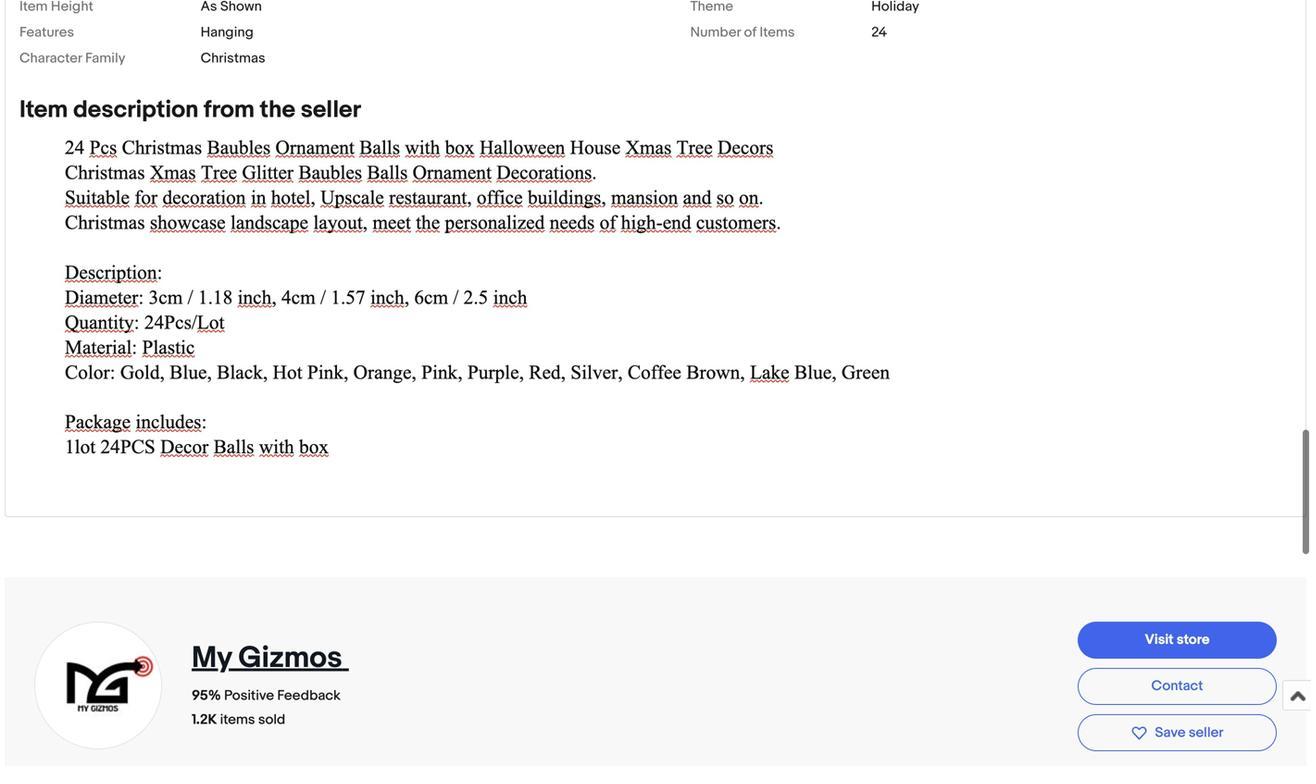 Task type: locate. For each thing, give the bounding box(es) containing it.
1 horizontal spatial seller
[[1189, 725, 1224, 742]]

feedback
[[277, 688, 341, 705]]

number of items
[[690, 24, 795, 41]]

visit store link
[[1078, 622, 1277, 659]]

0 horizontal spatial seller
[[301, 96, 361, 124]]

contact
[[1151, 678, 1203, 695]]

my gizmos
[[192, 641, 342, 677]]

1 vertical spatial seller
[[1189, 725, 1224, 742]]

seller right the the
[[301, 96, 361, 124]]

gizmos
[[238, 641, 342, 677]]

seller
[[301, 96, 361, 124], [1189, 725, 1224, 742]]

family
[[85, 50, 125, 67]]

store
[[1177, 632, 1210, 649]]

character
[[19, 50, 82, 67]]

seller inside button
[[1189, 725, 1224, 742]]

seller right "save"
[[1189, 725, 1224, 742]]

christmas
[[201, 50, 265, 67]]

item
[[19, 96, 68, 124]]

items
[[760, 24, 795, 41]]

the
[[260, 96, 295, 124]]

from
[[204, 96, 255, 124]]

hanging
[[201, 24, 254, 41]]

save
[[1155, 725, 1186, 742]]

my gizmos image
[[33, 621, 163, 751]]



Task type: vqa. For each thing, say whether or not it's contained in the screenshot.
eBay
no



Task type: describe. For each thing, give the bounding box(es) containing it.
items
[[220, 712, 255, 729]]

save seller
[[1155, 725, 1224, 742]]

95% positive feedback 1.2k items sold
[[192, 688, 341, 729]]

description
[[73, 96, 198, 124]]

character family
[[19, 50, 125, 67]]

number
[[690, 24, 741, 41]]

95%
[[192, 688, 221, 705]]

my gizmos link
[[192, 641, 349, 677]]

my
[[192, 641, 232, 677]]

save seller button
[[1078, 715, 1277, 752]]

0 vertical spatial seller
[[301, 96, 361, 124]]

item description from the seller
[[19, 96, 361, 124]]

of
[[744, 24, 756, 41]]

contact link
[[1078, 668, 1277, 705]]

sold
[[258, 712, 285, 729]]

positive
[[224, 688, 274, 705]]

visit store
[[1145, 632, 1210, 649]]

24
[[871, 24, 887, 41]]

features
[[19, 24, 74, 41]]

1.2k
[[192, 712, 217, 729]]

visit
[[1145, 632, 1174, 649]]



